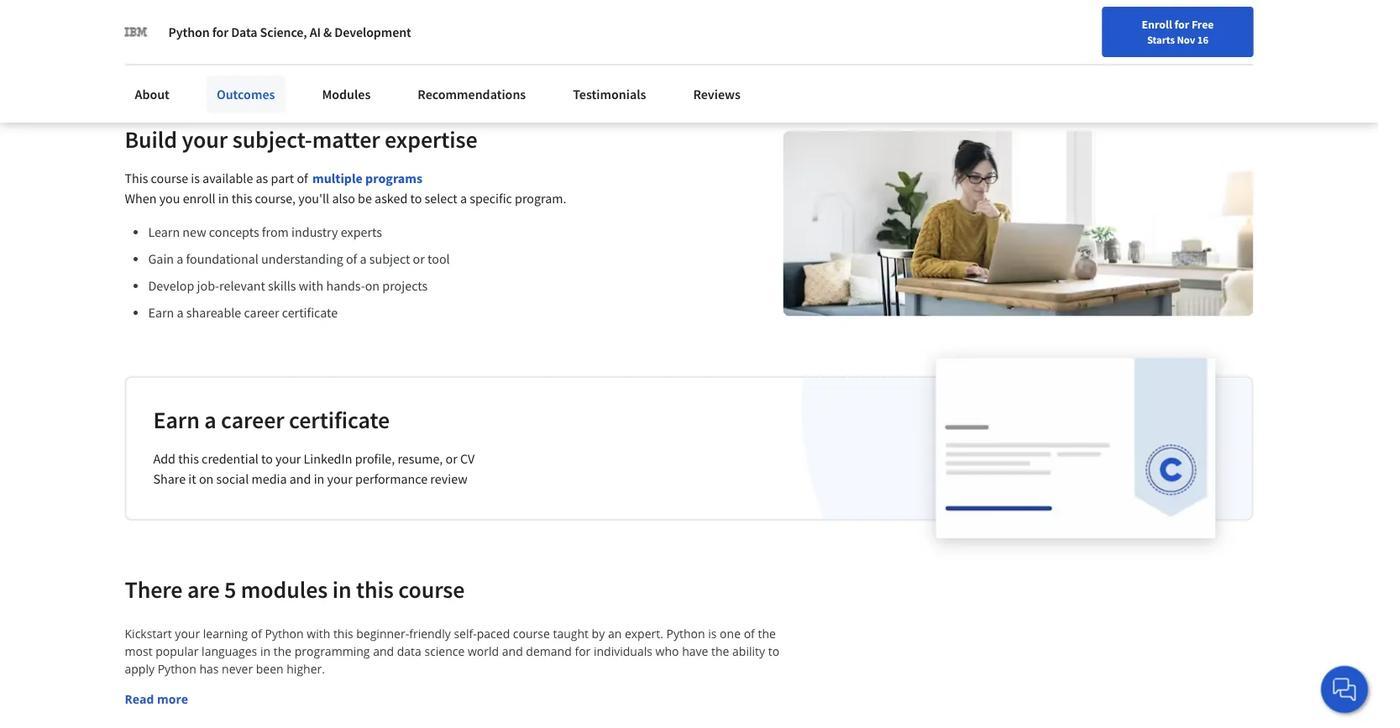 Task type: vqa. For each thing, say whether or not it's contained in the screenshot.
your in the Kickstart Your Learning Of Python With This Beginner-Friendly Self-Paced Course Taught By An Expert. Python Is One Of The Most Popular Languages In The Programming And Data Science World And Demand For Individuals Who Have The Ability To Apply Python Has Never Been Higher.
yes



Task type: locate. For each thing, give the bounding box(es) containing it.
1 vertical spatial is
[[709, 626, 717, 642]]

0 horizontal spatial on
[[199, 471, 214, 488]]

this
[[232, 190, 252, 207], [178, 451, 199, 467], [356, 575, 394, 605], [333, 626, 353, 642]]

is up the enroll
[[191, 170, 200, 187]]

and down 'beginner-'
[[373, 644, 394, 660]]

most
[[125, 644, 153, 660]]

develop job-relevant skills with hands-on projects
[[148, 277, 428, 294]]

relevant
[[219, 277, 265, 294]]

individuals
[[594, 644, 653, 660]]

to
[[410, 190, 422, 207], [261, 451, 273, 467], [769, 644, 780, 660]]

learn right ibm 'icon'
[[153, 25, 186, 41]]

enroll
[[1142, 17, 1173, 32]]

earn a shareable career certificate
[[148, 304, 338, 321]]

with up programming
[[307, 626, 330, 642]]

more right read
[[157, 692, 188, 708]]

learn up gain
[[148, 224, 180, 241]]

for left data
[[212, 24, 229, 40]]

a right gain
[[177, 251, 184, 267]]

a right select
[[460, 190, 467, 207]]

has
[[199, 662, 219, 677]]

the up been
[[274, 644, 292, 660]]

on down the "subject"
[[365, 277, 380, 294]]

when
[[125, 190, 157, 207]]

credential
[[202, 451, 259, 467]]

career up credential
[[221, 406, 285, 435]]

1 horizontal spatial to
[[410, 190, 422, 207]]

0 vertical spatial on
[[365, 277, 380, 294]]

and right media
[[290, 471, 311, 488]]

projects
[[383, 277, 428, 294]]

of right part on the top of page
[[297, 170, 308, 187]]

1 vertical spatial more
[[157, 692, 188, 708]]

in
[[218, 190, 229, 207], [314, 471, 325, 488], [333, 575, 352, 605], [260, 644, 271, 660]]

profile,
[[355, 451, 395, 467]]

you'll
[[299, 190, 330, 207]]

2 vertical spatial course
[[513, 626, 550, 642]]

your up media
[[276, 451, 301, 467]]

available
[[203, 170, 253, 187]]

asked
[[375, 190, 408, 207]]

the
[[758, 626, 776, 642], [274, 644, 292, 660], [712, 644, 730, 660]]

your up 'available'
[[182, 125, 228, 154]]

to up media
[[261, 451, 273, 467]]

reviews link
[[684, 76, 751, 113]]

1 vertical spatial learn
[[148, 224, 180, 241]]

2 horizontal spatial course
[[513, 626, 550, 642]]

specific
[[470, 190, 512, 207]]

coursera enterprise logos image
[[879, 0, 1216, 30]]

this inside add this credential to your linkedin profile, resume, or cv share it on social media and in your performance review
[[178, 451, 199, 467]]

development
[[335, 24, 412, 40]]

to right ability
[[769, 644, 780, 660]]

and inside add this credential to your linkedin profile, resume, or cv share it on social media and in your performance review
[[290, 471, 311, 488]]

to left select
[[410, 190, 422, 207]]

1 horizontal spatial course
[[399, 575, 465, 605]]

free
[[1192, 17, 1215, 32]]

the down one on the bottom of the page
[[712, 644, 730, 660]]

this up it
[[178, 451, 199, 467]]

ibm image
[[125, 20, 148, 44]]

tool
[[428, 251, 450, 267]]

a up credential
[[204, 406, 216, 435]]

0 vertical spatial learn
[[153, 25, 186, 41]]

subject
[[370, 251, 410, 267]]

a down develop
[[177, 304, 184, 321]]

is
[[191, 170, 200, 187], [709, 626, 717, 642]]

career
[[244, 304, 279, 321], [221, 406, 285, 435]]

have
[[682, 644, 709, 660]]

or
[[413, 251, 425, 267], [446, 451, 458, 467]]

career down relevant
[[244, 304, 279, 321]]

by
[[592, 626, 605, 642]]

in up been
[[260, 644, 271, 660]]

0 horizontal spatial and
[[290, 471, 311, 488]]

earn
[[148, 304, 174, 321], [153, 406, 200, 435]]

2 vertical spatial to
[[769, 644, 780, 660]]

show notifications image
[[1152, 21, 1172, 41]]

chat with us image
[[1332, 676, 1359, 703]]

1 horizontal spatial or
[[446, 451, 458, 467]]

0 vertical spatial or
[[413, 251, 425, 267]]

a for earn a career certificate
[[204, 406, 216, 435]]

1 horizontal spatial on
[[365, 277, 380, 294]]

there
[[125, 575, 183, 605]]

expert.
[[625, 626, 664, 642]]

earn up add
[[153, 406, 200, 435]]

paced
[[477, 626, 510, 642]]

part
[[271, 170, 294, 187]]

with
[[299, 277, 324, 294], [307, 626, 330, 642]]

ai
[[310, 24, 321, 40]]

and
[[290, 471, 311, 488], [373, 644, 394, 660], [502, 644, 523, 660]]

with down understanding
[[299, 277, 324, 294]]

program.
[[515, 190, 567, 207]]

the up ability
[[758, 626, 776, 642]]

python for data science, ai & development
[[168, 24, 412, 40]]

0 horizontal spatial is
[[191, 170, 200, 187]]

read more button
[[125, 691, 188, 709]]

python up been
[[265, 626, 304, 642]]

on right it
[[199, 471, 214, 488]]

for down taught
[[575, 644, 591, 660]]

an
[[608, 626, 622, 642]]

0 horizontal spatial or
[[413, 251, 425, 267]]

1 vertical spatial course
[[399, 575, 465, 605]]

is left one on the bottom of the page
[[709, 626, 717, 642]]

shareable
[[186, 304, 241, 321]]

course up demand
[[513, 626, 550, 642]]

a
[[460, 190, 467, 207], [177, 251, 184, 267], [360, 251, 367, 267], [177, 304, 184, 321], [204, 406, 216, 435]]

this up 'beginner-'
[[356, 575, 394, 605]]

or left "cv"
[[446, 451, 458, 467]]

None search field
[[240, 11, 643, 44]]

coursera career certificate image
[[937, 359, 1216, 538]]

business
[[334, 25, 385, 41]]

data
[[231, 24, 258, 40]]

this down 'available'
[[232, 190, 252, 207]]

in inside this course is available as part of multiple programs when you enroll in this course, you'll also be asked to select a specific program.
[[218, 190, 229, 207]]

your
[[182, 125, 228, 154], [276, 451, 301, 467], [327, 471, 353, 488], [175, 626, 200, 642]]

of up hands- at the left top of page
[[346, 251, 357, 267]]

0 vertical spatial is
[[191, 170, 200, 187]]

0 horizontal spatial course
[[151, 170, 188, 187]]

1 vertical spatial certificate
[[289, 406, 390, 435]]

beginner-
[[357, 626, 409, 642]]

learn new concepts from industry experts
[[148, 224, 382, 241]]

read
[[125, 692, 154, 708]]

in down linkedin
[[314, 471, 325, 488]]

certificate
[[282, 304, 338, 321], [289, 406, 390, 435]]

learn
[[153, 25, 186, 41], [148, 224, 180, 241]]

foundational
[[186, 251, 259, 267]]

0 vertical spatial earn
[[148, 304, 174, 321]]

of
[[297, 170, 308, 187], [346, 251, 357, 267], [251, 626, 262, 642], [744, 626, 755, 642]]

in inside add this credential to your linkedin profile, resume, or cv share it on social media and in your performance review
[[314, 471, 325, 488]]

earn down develop
[[148, 304, 174, 321]]

1 horizontal spatial is
[[709, 626, 717, 642]]

recommendations
[[418, 86, 526, 103]]

course inside kickstart your learning of python with this beginner-friendly self-paced course taught by an expert. python is one of the most popular languages in the programming and data science world and demand for individuals who have the ability to apply python has never been higher.
[[513, 626, 550, 642]]

1 vertical spatial earn
[[153, 406, 200, 435]]

to inside this course is available as part of multiple programs when you enroll in this course, you'll also be asked to select a specific program.
[[410, 190, 422, 207]]

enroll for free starts nov 16
[[1142, 17, 1215, 46]]

or left tool
[[413, 251, 425, 267]]

expertise
[[385, 125, 478, 154]]

0 vertical spatial more
[[188, 25, 219, 41]]

in down 'available'
[[218, 190, 229, 207]]

1 vertical spatial to
[[261, 451, 273, 467]]

programs
[[366, 170, 423, 187]]

2 horizontal spatial to
[[769, 644, 780, 660]]

this inside kickstart your learning of python with this beginner-friendly self-paced course taught by an expert. python is one of the most popular languages in the programming and data science world and demand for individuals who have the ability to apply python has never been higher.
[[333, 626, 353, 642]]

0 vertical spatial course
[[151, 170, 188, 187]]

and down paced at bottom
[[502, 644, 523, 660]]

1 vertical spatial on
[[199, 471, 214, 488]]

from
[[262, 224, 289, 241]]

reviews
[[694, 86, 741, 103]]

more
[[188, 25, 219, 41], [157, 692, 188, 708]]

earn a career certificate
[[153, 406, 390, 435]]

industry
[[292, 224, 338, 241]]

certificate down develop job-relevant skills with hands-on projects at top
[[282, 304, 338, 321]]

1 horizontal spatial and
[[373, 644, 394, 660]]

you
[[159, 190, 180, 207]]

1 vertical spatial with
[[307, 626, 330, 642]]

is inside kickstart your learning of python with this beginner-friendly self-paced course taught by an expert. python is one of the most popular languages in the programming and data science world and demand for individuals who have the ability to apply python has never been higher.
[[709, 626, 717, 642]]

course inside this course is available as part of multiple programs when you enroll in this course, you'll also be asked to select a specific program.
[[151, 170, 188, 187]]

understanding
[[261, 251, 343, 267]]

to inside kickstart your learning of python with this beginner-friendly self-paced course taught by an expert. python is one of the most popular languages in the programming and data science world and demand for individuals who have the ability to apply python has never been higher.
[[769, 644, 780, 660]]

1 vertical spatial or
[[446, 451, 458, 467]]

for up the "nov"
[[1175, 17, 1190, 32]]

enroll
[[183, 190, 216, 207]]

python
[[168, 24, 210, 40], [265, 626, 304, 642], [667, 626, 706, 642], [158, 662, 196, 677]]

0 horizontal spatial to
[[261, 451, 273, 467]]

this inside this course is available as part of multiple programs when you enroll in this course, you'll also be asked to select a specific program.
[[232, 190, 252, 207]]

this up programming
[[333, 626, 353, 642]]

a left the "subject"
[[360, 251, 367, 267]]

add this credential to your linkedin profile, resume, or cv share it on social media and in your performance review
[[153, 451, 475, 488]]

course up you
[[151, 170, 188, 187]]

certificate up linkedin
[[289, 406, 390, 435]]

a inside this course is available as part of multiple programs when you enroll in this course, you'll also be asked to select a specific program.
[[460, 190, 467, 207]]

taught
[[553, 626, 589, 642]]

more left about
[[188, 25, 219, 41]]

science,
[[260, 24, 307, 40]]

on
[[365, 277, 380, 294], [199, 471, 214, 488]]

0 vertical spatial to
[[410, 190, 422, 207]]

course up friendly
[[399, 575, 465, 605]]

0 vertical spatial career
[[244, 304, 279, 321]]

your up popular
[[175, 626, 200, 642]]

more inside button
[[157, 692, 188, 708]]

this course is available as part of multiple programs when you enroll in this course, you'll also be asked to select a specific program.
[[125, 170, 567, 207]]

python left about
[[168, 24, 210, 40]]



Task type: describe. For each thing, give the bounding box(es) containing it.
1 horizontal spatial the
[[712, 644, 730, 660]]

learn more about coursera for business
[[153, 25, 385, 41]]

your down linkedin
[[327, 471, 353, 488]]

gain
[[148, 251, 174, 267]]

self-
[[454, 626, 477, 642]]

performance
[[355, 471, 428, 488]]

of up ability
[[744, 626, 755, 642]]

never
[[222, 662, 253, 677]]

with inside kickstart your learning of python with this beginner-friendly self-paced course taught by an expert. python is one of the most popular languages in the programming and data science world and demand for individuals who have the ability to apply python has never been higher.
[[307, 626, 330, 642]]

learn for learn new concepts from industry experts
[[148, 224, 180, 241]]

world
[[468, 644, 499, 660]]

0 horizontal spatial the
[[274, 644, 292, 660]]

in inside kickstart your learning of python with this beginner-friendly self-paced course taught by an expert. python is one of the most popular languages in the programming and data science world and demand for individuals who have the ability to apply python has never been higher.
[[260, 644, 271, 660]]

of right learning
[[251, 626, 262, 642]]

friendly
[[409, 626, 451, 642]]

your inside kickstart your learning of python with this beginner-friendly self-paced course taught by an expert. python is one of the most popular languages in the programming and data science world and demand for individuals who have the ability to apply python has never been higher.
[[175, 626, 200, 642]]

concepts
[[209, 224, 259, 241]]

a for earn a shareable career certificate
[[177, 304, 184, 321]]

on inside add this credential to your linkedin profile, resume, or cv share it on social media and in your performance review
[[199, 471, 214, 488]]

outcomes
[[217, 86, 275, 103]]

experts
[[341, 224, 382, 241]]

skills
[[268, 277, 296, 294]]

python up have
[[667, 626, 706, 642]]

social
[[216, 471, 249, 488]]

recommendations link
[[408, 76, 536, 113]]

review
[[431, 471, 468, 488]]

0 vertical spatial with
[[299, 277, 324, 294]]

testimonials
[[573, 86, 647, 103]]

testimonials link
[[563, 76, 657, 113]]

build your subject-matter expertise
[[125, 125, 478, 154]]

modules
[[322, 86, 371, 103]]

more for learn
[[188, 25, 219, 41]]

course,
[[255, 190, 296, 207]]

read more
[[125, 692, 188, 708]]

more for read
[[157, 692, 188, 708]]

outcomes link
[[207, 76, 285, 113]]

resume,
[[398, 451, 443, 467]]

python down popular
[[158, 662, 196, 677]]

of inside this course is available as part of multiple programs when you enroll in this course, you'll also be asked to select a specific program.
[[297, 170, 308, 187]]

also
[[332, 190, 355, 207]]

who
[[656, 644, 679, 660]]

job-
[[197, 277, 219, 294]]

in right modules
[[333, 575, 352, 605]]

this
[[125, 170, 148, 187]]

starts
[[1148, 33, 1176, 46]]

2 horizontal spatial and
[[502, 644, 523, 660]]

to inside add this credential to your linkedin profile, resume, or cv share it on social media and in your performance review
[[261, 451, 273, 467]]

nov
[[1178, 33, 1196, 46]]

be
[[358, 190, 372, 207]]

cv
[[460, 451, 475, 467]]

matter
[[312, 125, 380, 154]]

learn more about coursera for business link
[[153, 25, 385, 41]]

about
[[222, 25, 256, 41]]

apply
[[125, 662, 155, 677]]

2 horizontal spatial the
[[758, 626, 776, 642]]

data
[[397, 644, 422, 660]]

coursera
[[259, 25, 312, 41]]

a for gain a foundational understanding of a subject or tool
[[177, 251, 184, 267]]

popular
[[156, 644, 199, 660]]

demand
[[526, 644, 572, 660]]

science
[[425, 644, 465, 660]]

select
[[425, 190, 458, 207]]

or inside add this credential to your linkedin profile, resume, or cv share it on social media and in your performance review
[[446, 451, 458, 467]]

about
[[135, 86, 170, 103]]

coursera image
[[20, 14, 127, 41]]

multiple programs button
[[313, 168, 423, 188]]

earn for earn a career certificate
[[153, 406, 200, 435]]

gain a foundational understanding of a subject or tool
[[148, 251, 450, 267]]

earn for earn a shareable career certificate
[[148, 304, 174, 321]]

share
[[153, 471, 186, 488]]

programming
[[295, 644, 370, 660]]

one
[[720, 626, 741, 642]]

kickstart your learning of python with this beginner-friendly self-paced course taught by an expert. python is one of the most popular languages in the programming and data science world and demand for individuals who have the ability to apply python has never been higher.
[[125, 626, 783, 677]]

linkedin
[[304, 451, 352, 467]]

for inside enroll for free starts nov 16
[[1175, 17, 1190, 32]]

about link
[[125, 76, 180, 113]]

0 vertical spatial certificate
[[282, 304, 338, 321]]

add
[[153, 451, 176, 467]]

languages
[[202, 644, 257, 660]]

for inside kickstart your learning of python with this beginner-friendly self-paced course taught by an expert. python is one of the most popular languages in the programming and data science world and demand for individuals who have the ability to apply python has never been higher.
[[575, 644, 591, 660]]

for left 'business'
[[314, 25, 331, 41]]

16
[[1198, 33, 1209, 46]]

kickstart
[[125, 626, 172, 642]]

is inside this course is available as part of multiple programs when you enroll in this course, you'll also be asked to select a specific program.
[[191, 170, 200, 187]]

learn for learn more about coursera for business
[[153, 25, 186, 41]]

there are 5 modules in this course
[[125, 575, 465, 605]]

develop
[[148, 277, 194, 294]]

modules
[[241, 575, 328, 605]]

media
[[252, 471, 287, 488]]

ability
[[733, 644, 766, 660]]

learning
[[203, 626, 248, 642]]

1 vertical spatial career
[[221, 406, 285, 435]]

subject-
[[232, 125, 312, 154]]

new
[[183, 224, 206, 241]]

it
[[189, 471, 196, 488]]

been
[[256, 662, 284, 677]]



